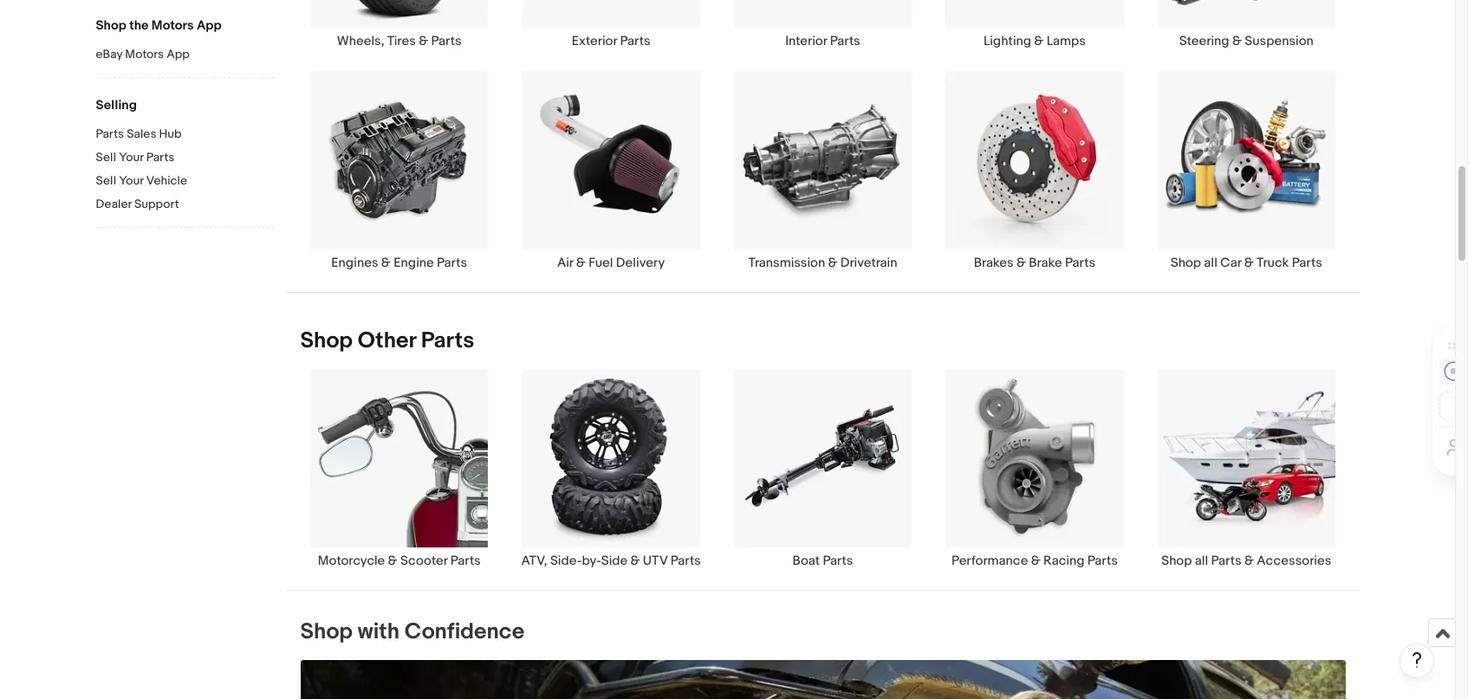 Task type: describe. For each thing, give the bounding box(es) containing it.
brakes & brake parts
[[974, 255, 1095, 271]]

& left scooter
[[388, 553, 397, 569]]

other
[[358, 327, 416, 354]]

parts right "exterior"
[[620, 33, 650, 50]]

brake
[[1029, 255, 1062, 271]]

parts right tires
[[431, 33, 461, 50]]

parts inside "link"
[[1087, 553, 1118, 569]]

parts sales hub link
[[96, 127, 273, 143]]

& left engine
[[381, 255, 391, 271]]

shop other parts
[[300, 327, 474, 354]]

& right steering
[[1232, 33, 1242, 50]]

support
[[134, 197, 179, 211]]

1 your from the top
[[119, 150, 144, 165]]

parts right engine
[[437, 255, 467, 271]]

shop with confidence
[[300, 619, 524, 646]]

motors inside "ebay motors app" link
[[125, 47, 164, 62]]

engine
[[394, 255, 434, 271]]

& inside "link"
[[1031, 553, 1040, 569]]

confidence
[[404, 619, 524, 646]]

with
[[358, 619, 400, 646]]

air & fuel delivery link
[[505, 71, 717, 271]]

boat
[[793, 553, 820, 569]]

interior
[[785, 33, 827, 50]]

ebay
[[96, 47, 122, 62]]

shop all parts & accessories link
[[1140, 369, 1352, 569]]

0 vertical spatial motors
[[152, 17, 194, 34]]

engines & engine parts link
[[293, 71, 505, 271]]

parts down selling
[[96, 127, 124, 141]]

parts right truck
[[1292, 255, 1322, 271]]

2 sell from the top
[[96, 173, 116, 188]]

shop all car & truck parts
[[1171, 255, 1322, 271]]

parts right other on the left of the page
[[421, 327, 474, 354]]

brakes
[[974, 255, 1014, 271]]

sell your vehicle link
[[96, 173, 273, 190]]

delivery
[[616, 255, 665, 271]]

guaranteed to fit your ride, every time image
[[300, 660, 1345, 699]]

performance
[[951, 553, 1028, 569]]

exterior
[[572, 33, 617, 50]]

transmission & drivetrain
[[748, 255, 897, 271]]

lamps
[[1047, 33, 1086, 50]]

shop all parts & accessories
[[1161, 553, 1331, 569]]

lighting
[[984, 33, 1031, 50]]

side
[[601, 553, 628, 569]]

performance & racing parts link
[[929, 369, 1140, 569]]

help, opens dialogs image
[[1408, 652, 1426, 669]]

exterior parts link
[[505, 0, 717, 50]]

& right "car"
[[1244, 255, 1254, 271]]

1 sell from the top
[[96, 150, 116, 165]]

steering & suspension
[[1179, 33, 1314, 50]]

parts sales hub sell your parts sell your vehicle dealer support
[[96, 127, 187, 211]]

& left lamps
[[1034, 33, 1044, 50]]

parts right scooter
[[450, 553, 481, 569]]

parts up vehicle
[[146, 150, 174, 165]]

boat parts link
[[717, 369, 929, 569]]

& left "brake" at top
[[1017, 255, 1026, 271]]

parts right "brake" at top
[[1065, 255, 1095, 271]]

shop for shop all parts & accessories
[[1161, 553, 1192, 569]]



Task type: locate. For each thing, give the bounding box(es) containing it.
parts right interior
[[830, 33, 860, 50]]

truck
[[1257, 255, 1289, 271]]

shop inside 'link'
[[1161, 553, 1192, 569]]

lighting & lamps
[[984, 33, 1086, 50]]

& right tires
[[419, 33, 428, 50]]

parts inside 'link'
[[1211, 553, 1242, 569]]

steering
[[1179, 33, 1229, 50]]

dealer support link
[[96, 197, 273, 213]]

air & fuel delivery
[[557, 255, 665, 271]]

all for car
[[1204, 255, 1217, 271]]

ebay motors app
[[96, 47, 190, 62]]

shop all car & truck parts link
[[1140, 71, 1352, 271]]

your
[[119, 150, 144, 165], [119, 173, 144, 188]]

parts left accessories
[[1211, 553, 1242, 569]]

your down sales
[[119, 150, 144, 165]]

your up dealer
[[119, 173, 144, 188]]

performance & racing parts
[[951, 553, 1118, 569]]

1 vertical spatial motors
[[125, 47, 164, 62]]

all
[[1204, 255, 1217, 271], [1195, 553, 1208, 569]]

shop for shop other parts
[[300, 327, 353, 354]]

0 vertical spatial your
[[119, 150, 144, 165]]

sell
[[96, 150, 116, 165], [96, 173, 116, 188]]

all inside 'link'
[[1195, 553, 1208, 569]]

parts right "utv"
[[670, 553, 701, 569]]

car
[[1220, 255, 1241, 271]]

None text field
[[300, 660, 1345, 699]]

& left accessories
[[1244, 553, 1254, 569]]

vehicle
[[146, 173, 187, 188]]

hub
[[159, 127, 182, 141]]

atv, side-by-side & utv parts
[[521, 553, 701, 569]]

parts right racing
[[1087, 553, 1118, 569]]

app up "ebay motors app" link on the left top of the page
[[197, 17, 221, 34]]

racing
[[1043, 553, 1084, 569]]

interior parts link
[[717, 0, 929, 50]]

transmission
[[748, 255, 825, 271]]

exterior parts
[[572, 33, 650, 50]]

&
[[419, 33, 428, 50], [1034, 33, 1044, 50], [1232, 33, 1242, 50], [381, 255, 391, 271], [576, 255, 586, 271], [828, 255, 838, 271], [1017, 255, 1026, 271], [1244, 255, 1254, 271], [388, 553, 397, 569], [630, 553, 640, 569], [1031, 553, 1040, 569], [1244, 553, 1254, 569]]

& left "utv"
[[630, 553, 640, 569]]

shop for shop with confidence
[[300, 619, 353, 646]]

interior parts
[[785, 33, 860, 50]]

boat parts
[[793, 553, 853, 569]]

wheels,
[[337, 33, 384, 50]]

lighting & lamps link
[[929, 0, 1140, 50]]

drivetrain
[[840, 255, 897, 271]]

1 vertical spatial sell
[[96, 173, 116, 188]]

transmission & drivetrain link
[[717, 71, 929, 271]]

accessories
[[1257, 553, 1331, 569]]

fuel
[[589, 255, 613, 271]]

by-
[[582, 553, 601, 569]]

shop the motors app
[[96, 17, 221, 34]]

1 vertical spatial app
[[167, 47, 190, 62]]

ebay motors app link
[[96, 47, 273, 63]]

motorcycle
[[318, 553, 385, 569]]

steering & suspension link
[[1140, 0, 1352, 50]]

& left drivetrain
[[828, 255, 838, 271]]

motorcycle & scooter parts link
[[293, 369, 505, 569]]

shop for shop the motors app
[[96, 17, 126, 34]]

0 horizontal spatial app
[[167, 47, 190, 62]]

1 vertical spatial all
[[1195, 553, 1208, 569]]

air
[[557, 255, 573, 271]]

wheels, tires & parts link
[[293, 0, 505, 50]]

brakes & brake parts link
[[929, 71, 1140, 271]]

motorcycle & scooter parts
[[318, 553, 481, 569]]

1 vertical spatial your
[[119, 173, 144, 188]]

2 your from the top
[[119, 173, 144, 188]]

motors
[[152, 17, 194, 34], [125, 47, 164, 62]]

engines & engine parts
[[331, 255, 467, 271]]

motors down the
[[125, 47, 164, 62]]

scooter
[[400, 553, 447, 569]]

& inside 'link'
[[1244, 553, 1254, 569]]

dealer
[[96, 197, 132, 211]]

parts
[[431, 33, 461, 50], [620, 33, 650, 50], [830, 33, 860, 50], [96, 127, 124, 141], [146, 150, 174, 165], [437, 255, 467, 271], [1065, 255, 1095, 271], [1292, 255, 1322, 271], [421, 327, 474, 354], [450, 553, 481, 569], [670, 553, 701, 569], [823, 553, 853, 569], [1087, 553, 1118, 569], [1211, 553, 1242, 569]]

engines
[[331, 255, 378, 271]]

& right air
[[576, 255, 586, 271]]

tires
[[387, 33, 416, 50]]

suspension
[[1245, 33, 1314, 50]]

wheels, tires & parts
[[337, 33, 461, 50]]

& left racing
[[1031, 553, 1040, 569]]

0 vertical spatial all
[[1204, 255, 1217, 271]]

atv, side-by-side & utv parts link
[[505, 369, 717, 569]]

utv
[[643, 553, 668, 569]]

shop
[[96, 17, 126, 34], [1171, 255, 1201, 271], [300, 327, 353, 354], [1161, 553, 1192, 569], [300, 619, 353, 646]]

shop for shop all car & truck parts
[[1171, 255, 1201, 271]]

atv,
[[521, 553, 547, 569]]

app down shop the motors app
[[167, 47, 190, 62]]

parts right boat
[[823, 553, 853, 569]]

sell your parts link
[[96, 150, 273, 166]]

selling
[[96, 97, 137, 114]]

all for parts
[[1195, 553, 1208, 569]]

app
[[197, 17, 221, 34], [167, 47, 190, 62]]

1 horizontal spatial app
[[197, 17, 221, 34]]

sales
[[127, 127, 156, 141]]

& inside "link"
[[828, 255, 838, 271]]

0 vertical spatial app
[[197, 17, 221, 34]]

the
[[129, 17, 149, 34]]

0 vertical spatial sell
[[96, 150, 116, 165]]

side-
[[550, 553, 582, 569]]

motors up "ebay motors app" link on the left top of the page
[[152, 17, 194, 34]]



Task type: vqa. For each thing, say whether or not it's contained in the screenshot.
Shop All Car & Truck Parts
yes



